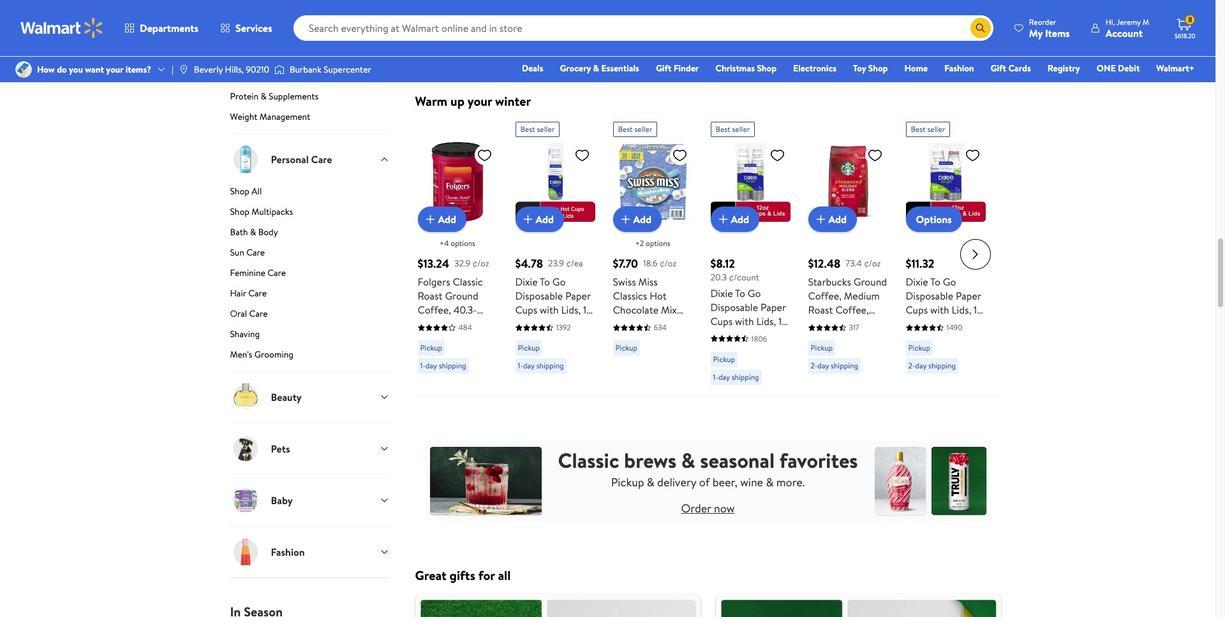 Task type: locate. For each thing, give the bounding box(es) containing it.
tangy
[[651, 28, 677, 42]]

1 vertical spatial classic
[[558, 447, 619, 475]]

men's for men's health
[[230, 8, 252, 21]]

your
[[106, 63, 123, 76], [468, 93, 492, 110]]

12 left classics
[[583, 303, 592, 317]]

go down 23.9
[[552, 275, 566, 289]]

holiday
[[808, 317, 841, 331]]

style
[[847, 0, 869, 14]]

classic
[[453, 275, 483, 289], [558, 447, 619, 475]]

1 best seller from the left
[[520, 124, 555, 135]]

list item
[[407, 594, 708, 618], [708, 594, 1009, 618]]

1 (fresh) from the left
[[832, 42, 863, 56]]

paper up the '20' at the left bottom
[[565, 289, 591, 303]]

dixie to go disposable paper cups with lids, 12 oz, multicolor, 40 count image
[[711, 142, 790, 222]]

3 ¢/oz from the left
[[864, 257, 881, 270]]

0 horizontal spatial 1
[[874, 317, 877, 331]]

1-day shipping
[[420, 361, 466, 371], [518, 361, 564, 371], [713, 372, 759, 383]]

add to favorites list, dixie to go disposable paper cups with lids, 12 oz, multicolor, 20 count image
[[575, 147, 590, 163]]

1 horizontal spatial 1
[[930, 28, 933, 42]]

|
[[172, 63, 173, 76]]

(fresh) up "toy" at the top
[[832, 42, 863, 56]]

add to cart image up $8.12
[[716, 212, 731, 227]]

5 add button from the left
[[808, 207, 857, 232]]

¢/oz for $12.48
[[864, 257, 881, 270]]

0 horizontal spatial 1-day shipping
[[420, 361, 466, 371]]

add to cart image up $12.48
[[813, 212, 829, 227]]

 image left how
[[15, 61, 32, 78]]

walmart+
[[1157, 62, 1195, 75]]

1-day shipping for $8.12
[[713, 372, 759, 383]]

add up +4 on the top of the page
[[438, 212, 456, 226]]

lids,
[[561, 303, 581, 317], [952, 303, 971, 317], [757, 314, 776, 328]]

lids, up the 1392
[[561, 303, 581, 317]]

broccoli florets, 12 oz
[[418, 0, 490, 25]]

0 horizontal spatial oz,
[[515, 317, 528, 331]]

marketside inside marketside italian hero sub sandwich, full, 14oz, 1 count (fresh)
[[906, 0, 955, 0]]

best seller down winter
[[520, 124, 555, 135]]

best up dixie to go disposable paper cups with lids, 12 oz, multicolor, 40 count image
[[716, 124, 730, 135]]

shaving
[[230, 328, 260, 341]]

marketside inside 'marketside mexican style street corn flatbread pizza, 10 oz (fresh)'
[[808, 0, 857, 0]]

coffee, up holiday
[[808, 289, 842, 303]]

care inside "link"
[[246, 246, 265, 259]]

oz inside broccoli florets, 12 oz
[[429, 11, 439, 25]]

dixie to go disposable paper cups with lids, 12 oz, multicolor, 20 count image
[[515, 142, 595, 222]]

& right grocery
[[593, 62, 599, 75]]

(fresh) inside 'marketside mexican style street corn flatbread pizza, 10 oz (fresh)'
[[832, 42, 863, 56]]

0 horizontal spatial disposable
[[515, 289, 563, 303]]

add button up +2
[[613, 207, 662, 232]]

2 horizontal spatial oz
[[820, 42, 830, 56]]

oz, for $8.12
[[711, 328, 723, 342]]

fashion down 139
[[945, 62, 974, 75]]

0 horizontal spatial gift
[[656, 62, 672, 75]]

roast up ounce
[[418, 289, 443, 303]]

product group containing $12.48
[[808, 117, 888, 390]]

pickup & delivery of beer, wine & more. from classic brews to seasonal favorites. order now. image
[[425, 427, 991, 536]]

0 horizontal spatial ¢/oz
[[473, 257, 489, 270]]

0 vertical spatial supplements
[[274, 70, 324, 82]]

marketside for hero
[[906, 0, 955, 0]]

& left of
[[681, 447, 695, 475]]

swiss miss classics hot chocolate mix with marshmallows, 30 - 1.38 oz packets image
[[613, 142, 693, 222]]

1-day shipping for $13.24
[[420, 361, 466, 371]]

 image
[[15, 61, 32, 78], [274, 63, 285, 76], [179, 64, 189, 75]]

2 horizontal spatial 1-
[[713, 372, 719, 383]]

1 horizontal spatial multicolor,
[[725, 328, 773, 342]]

marketside inside marketside packaged mashed potatoes tray, 24oz (refrigerated)
[[515, 0, 564, 0]]

2 ¢/oz from the left
[[660, 257, 676, 270]]

sun care link
[[230, 246, 390, 264]]

1 options from the left
[[451, 238, 475, 249]]

add for 2-day shipping's add to cart icon
[[829, 212, 847, 226]]

marketside up chopped
[[711, 0, 760, 0]]

2 horizontal spatial ¢/oz
[[864, 257, 881, 270]]

roast
[[418, 289, 443, 303], [808, 303, 833, 317]]

fashion down baby in the left of the page
[[271, 545, 305, 560]]

add button for dixie to go disposable paper cups with lids, 12 oz, multicolor, 40 count image
[[711, 207, 759, 232]]

bath & body link
[[230, 226, 390, 244]]

lids, inside $8.12 20.3 ¢/count dixie to go disposable paper cups with lids, 12 oz, multicolor, 40 count
[[757, 314, 776, 328]]

product group
[[418, 0, 497, 72], [515, 0, 595, 72], [613, 0, 693, 72], [711, 0, 790, 72], [808, 0, 888, 72], [906, 0, 986, 72], [418, 117, 497, 390], [515, 117, 595, 390], [613, 117, 693, 390], [711, 117, 790, 390], [808, 117, 888, 390], [906, 117, 986, 390]]

one debit
[[1097, 62, 1140, 75]]

marshmallows,
[[613, 331, 678, 345]]

marketside inside marketside southwest chopped salad kit, 10.3 oz bag, fresh
[[711, 0, 760, 0]]

0 horizontal spatial go
[[552, 275, 566, 289]]

care right personal
[[311, 152, 332, 166]]

4 best seller from the left
[[911, 124, 945, 135]]

add button up $4.78
[[515, 207, 564, 232]]

12 inside $11.32 dixie to go disposable paper cups with lids, 12 oz, multicolor, 60 count
[[974, 303, 983, 317]]

1 horizontal spatial fashion
[[945, 62, 974, 75]]

1 horizontal spatial roast
[[808, 303, 833, 317]]

& right 'wine'
[[766, 475, 774, 491]]

2 men's from the top
[[230, 348, 252, 361]]

lids, for $4.78
[[561, 303, 581, 317]]

2 horizontal spatial disposable
[[906, 289, 953, 303]]

disposable inside $4.78 23.9 ¢/ea dixie to go disposable paper cups with lids, 12 oz, multicolor, 20 count
[[515, 289, 563, 303]]

home
[[905, 62, 928, 75]]

to down the $11.32
[[930, 275, 941, 289]]

1-day shipping down the 1392
[[518, 361, 564, 371]]

1 horizontal spatial classic
[[558, 447, 619, 475]]

12 left florets,
[[418, 11, 426, 25]]

oz, left '1490'
[[906, 317, 918, 331]]

lids, up 1806
[[757, 314, 776, 328]]

2 options from the left
[[646, 238, 670, 249]]

(fresh)
[[832, 42, 863, 56], [906, 42, 937, 56]]

2 horizontal spatial dixie
[[906, 275, 928, 289]]

marketside
[[515, 0, 564, 0], [613, 0, 662, 0], [711, 0, 760, 0], [808, 0, 857, 0], [906, 0, 955, 0]]

seller up dixie to go disposable paper cups with lids, 12 oz, multicolor, 40 count image
[[732, 124, 750, 135]]

0 vertical spatial classic
[[453, 275, 483, 289]]

roast inside $13.24 32.9 ¢/oz folgers classic roast ground coffee, 40.3- ounce
[[418, 289, 443, 303]]

classic left the brews
[[558, 447, 619, 475]]

mix
[[661, 303, 677, 317]]

1 vertical spatial all
[[252, 185, 262, 198]]

care for feminine care
[[267, 267, 286, 280]]

best down winter
[[520, 124, 535, 135]]

disposable down ¢/count
[[711, 300, 758, 314]]

3 best from the left
[[716, 124, 730, 135]]

1 vertical spatial 1
[[874, 317, 877, 331]]

2 horizontal spatial paper
[[956, 289, 981, 303]]

30
[[680, 331, 692, 345]]

all up shop multipacks
[[252, 185, 262, 198]]

cups inside $8.12 20.3 ¢/count dixie to go disposable paper cups with lids, 12 oz, multicolor, 40 count
[[711, 314, 733, 328]]

cups for $8.12
[[711, 314, 733, 328]]

add for add to cart image corresponding to $4.78
[[536, 212, 554, 226]]

coffee, inside $13.24 32.9 ¢/oz folgers classic roast ground coffee, 40.3- ounce
[[418, 303, 451, 317]]

gift cards
[[991, 62, 1031, 75]]

shop up bath at the top of the page
[[230, 205, 249, 218]]

1- for $4.78
[[518, 361, 523, 371]]

count inside $8.12 20.3 ¢/count dixie to go disposable paper cups with lids, 12 oz, multicolor, 40 count
[[711, 342, 738, 356]]

 image for beverly
[[179, 64, 189, 75]]

classic inside $13.24 32.9 ¢/oz folgers classic roast ground coffee, 40.3- ounce
[[453, 275, 483, 289]]

hair
[[230, 287, 246, 300]]

add button for dixie to go disposable paper cups with lids, 12 oz, multicolor, 20 count image
[[515, 207, 564, 232]]

0 vertical spatial fashion
[[945, 62, 974, 75]]

best seller up the swiss miss classics hot chocolate mix with marshmallows, 30 - 1.38 oz packets image
[[618, 124, 652, 135]]

product group containing $13.24
[[418, 117, 497, 390]]

management down protein & supplements at the top of page
[[260, 110, 310, 123]]

0 horizontal spatial  image
[[15, 61, 32, 78]]

options for +2 options
[[646, 238, 670, 249]]

12 inside $4.78 23.9 ¢/ea dixie to go disposable paper cups with lids, 12 oz, multicolor, 20 count
[[583, 303, 592, 317]]

2 horizontal spatial multicolor,
[[921, 317, 968, 331]]

marketside mexican style street corn flatbread pizza, 10 oz (fresh)
[[808, 0, 877, 56]]

cups down 20.3
[[711, 314, 733, 328]]

1 horizontal spatial cups
[[711, 314, 733, 328]]

to inside $8.12 20.3 ¢/count dixie to go disposable paper cups with lids, 12 oz, multicolor, 40 count
[[735, 286, 745, 300]]

great gifts for all
[[415, 567, 511, 584]]

all inside shop all link
[[252, 185, 262, 198]]

cups down the $11.32
[[906, 303, 928, 317]]

1 add to cart image from the left
[[520, 212, 536, 227]]

best
[[520, 124, 535, 135], [618, 124, 633, 135], [716, 124, 730, 135], [911, 124, 926, 135]]

disposable inside $8.12 20.3 ¢/count dixie to go disposable paper cups with lids, 12 oz, multicolor, 40 count
[[711, 300, 758, 314]]

0 horizontal spatial oz
[[429, 11, 439, 25]]

paper inside $4.78 23.9 ¢/ea dixie to go disposable paper cups with lids, 12 oz, multicolor, 20 count
[[565, 289, 591, 303]]

care inside dropdown button
[[311, 152, 332, 166]]

12 left holiday
[[779, 314, 787, 328]]

go inside $4.78 23.9 ¢/ea dixie to go disposable paper cups with lids, 12 oz, multicolor, 20 count
[[552, 275, 566, 289]]

1 horizontal spatial oz,
[[711, 328, 723, 342]]

care right sun at top
[[246, 246, 265, 259]]

gift finder link
[[650, 61, 705, 75]]

seller for $11.32
[[928, 124, 945, 135]]

multicolor, for $4.78
[[530, 317, 578, 331]]

management
[[266, 29, 317, 41], [260, 110, 310, 123]]

0 horizontal spatial cups
[[515, 303, 538, 317]]

2-day shipping down '1490'
[[908, 361, 956, 371]]

2 horizontal spatial oz,
[[906, 317, 918, 331]]

$4.78
[[515, 256, 543, 272]]

gift left cards
[[991, 62, 1006, 75]]

1 2-day shipping from the left
[[811, 361, 858, 371]]

 image for how
[[15, 61, 32, 78]]

oz right 10.3
[[747, 28, 757, 42]]

0 horizontal spatial add to cart image
[[520, 212, 536, 227]]

marketside for style
[[808, 0, 857, 0]]

paper
[[565, 289, 591, 303], [956, 289, 981, 303], [761, 300, 786, 314]]

multicolor, inside $8.12 20.3 ¢/count dixie to go disposable paper cups with lids, 12 oz, multicolor, 40 count
[[725, 328, 773, 342]]

4 marketside from the left
[[808, 0, 857, 0]]

options right +4 on the top of the page
[[451, 238, 475, 249]]

now
[[714, 501, 735, 517]]

3 best seller from the left
[[716, 124, 750, 135]]

32.9
[[454, 257, 471, 270]]

add to cart image
[[520, 212, 536, 227], [618, 212, 633, 227], [716, 212, 731, 227]]

count left the 1392
[[515, 331, 543, 345]]

$8.12
[[711, 256, 735, 272]]

2 (fresh) from the left
[[906, 42, 937, 56]]

1 right 14oz,
[[930, 28, 933, 42]]

multicolor, left "60"
[[921, 317, 968, 331]]

multicolor, inside $11.32 dixie to go disposable paper cups with lids, 12 oz, multicolor, 60 count
[[921, 317, 968, 331]]

to inside $11.32 dixie to go disposable paper cups with lids, 12 oz, multicolor, 60 count
[[930, 275, 941, 289]]

& inside marketside grilled chicken breast with asian sweet & tangy sauce
[[642, 28, 649, 42]]

0 horizontal spatial ground
[[445, 289, 478, 303]]

2 add button from the left
[[515, 207, 564, 232]]

add to cart image up $4.78
[[520, 212, 536, 227]]

gift for gift cards
[[991, 62, 1006, 75]]

with inside $11.32 dixie to go disposable paper cups with lids, 12 oz, multicolor, 60 count
[[930, 303, 949, 317]]

add to cart image up $13.24
[[423, 212, 438, 227]]

1 men's from the top
[[230, 8, 252, 21]]

your right want
[[106, 63, 123, 76]]

2 best seller from the left
[[618, 124, 652, 135]]

0 horizontal spatial lids,
[[561, 303, 581, 317]]

reorder
[[1029, 16, 1056, 27]]

0 horizontal spatial roast
[[418, 289, 443, 303]]

count inside marketside italian hero sub sandwich, full, 14oz, 1 count (fresh)
[[936, 28, 963, 42]]

2 horizontal spatial  image
[[274, 63, 285, 76]]

kit,
[[711, 28, 725, 42]]

go for $4.78
[[552, 275, 566, 289]]

multicolor, left the '20' at the left bottom
[[530, 317, 578, 331]]

shipping for $8.12
[[732, 372, 759, 383]]

dixie down $4.78
[[515, 275, 538, 289]]

5 marketside from the left
[[906, 0, 955, 0]]

care inside "link"
[[267, 267, 286, 280]]

1 horizontal spatial ground
[[854, 275, 887, 289]]

1 horizontal spatial go
[[748, 286, 761, 300]]

1 horizontal spatial add to cart image
[[813, 212, 829, 227]]

best seller up the dixie to go disposable paper cups with lids, 12 oz, multicolor, 60 count image
[[911, 124, 945, 135]]

0 horizontal spatial paper
[[565, 289, 591, 303]]

care
[[311, 152, 332, 166], [246, 246, 265, 259], [267, 267, 286, 280], [248, 287, 267, 300], [249, 308, 268, 320]]

coffee, up the 317 at the bottom right of page
[[836, 303, 869, 317]]

1 best from the left
[[520, 124, 535, 135]]

2 horizontal spatial add to cart image
[[716, 212, 731, 227]]

multicolor, left 40
[[725, 328, 773, 342]]

0 horizontal spatial (fresh)
[[832, 42, 863, 56]]

¢/oz for $13.24
[[473, 257, 489, 270]]

oz, inside $4.78 23.9 ¢/ea dixie to go disposable paper cups with lids, 12 oz, multicolor, 20 count
[[515, 317, 528, 331]]

1 add from the left
[[438, 212, 456, 226]]

0 vertical spatial management
[[266, 29, 317, 41]]

0 horizontal spatial add to cart image
[[423, 212, 438, 227]]

seller up the dixie to go disposable paper cups with lids, 12 oz, multicolor, 60 count image
[[928, 124, 945, 135]]

14oz,
[[906, 28, 928, 42]]

1 inside marketside italian hero sub sandwich, full, 14oz, 1 count (fresh)
[[930, 28, 933, 42]]

your right up
[[468, 93, 492, 110]]

2 marketside from the left
[[613, 0, 662, 0]]

add to favorites list, dixie to go disposable paper cups with lids, 12 oz, multicolor, 60 count image
[[965, 147, 981, 163]]

(fresh) inside marketside italian hero sub sandwich, full, 14oz, 1 count (fresh)
[[906, 42, 937, 56]]

southwest
[[711, 0, 757, 14]]

1 horizontal spatial add to cart image
[[618, 212, 633, 227]]

best up the swiss miss classics hot chocolate mix with marshmallows, 30 - 1.38 oz packets image
[[618, 124, 633, 135]]

gifts
[[450, 567, 475, 584]]

0 horizontal spatial options
[[451, 238, 475, 249]]

multicolor, for $8.12
[[725, 328, 773, 342]]

1 horizontal spatial ¢/oz
[[660, 257, 676, 270]]

cups inside $11.32 dixie to go disposable paper cups with lids, 12 oz, multicolor, 60 count
[[906, 303, 928, 317]]

sandwich,
[[906, 14, 950, 28]]

dixie down 20.3
[[711, 286, 733, 300]]

2 add from the left
[[536, 212, 554, 226]]

1 marketside from the left
[[515, 0, 564, 0]]

with inside $8.12 20.3 ¢/count dixie to go disposable paper cups with lids, 12 oz, multicolor, 40 count
[[735, 314, 754, 328]]

personal care button
[[230, 133, 390, 185]]

1 horizontal spatial disposable
[[711, 300, 758, 314]]

marketside packaged mashed potatoes tray, 24oz (refrigerated)
[[515, 0, 594, 56]]

0 horizontal spatial classic
[[453, 275, 483, 289]]

add to cart image
[[423, 212, 438, 227], [813, 212, 829, 227]]

1 horizontal spatial 1-day shipping
[[518, 361, 564, 371]]

gift for gift finder
[[656, 62, 672, 75]]

3 add button from the left
[[613, 207, 662, 232]]

best seller
[[520, 124, 555, 135], [618, 124, 652, 135], [716, 124, 750, 135], [911, 124, 945, 135]]

1 horizontal spatial options
[[646, 238, 670, 249]]

cups for $4.78
[[515, 303, 538, 317]]

1 horizontal spatial 1-
[[518, 361, 523, 371]]

1 vertical spatial supplements
[[269, 90, 319, 103]]

1 horizontal spatial lids,
[[757, 314, 776, 328]]

3 marketside from the left
[[711, 0, 760, 0]]

2 horizontal spatial to
[[930, 275, 941, 289]]

oz, inside $8.12 20.3 ¢/count dixie to go disposable paper cups with lids, 12 oz, multicolor, 40 count
[[711, 328, 723, 342]]

fashion
[[945, 62, 974, 75], [271, 545, 305, 560]]

disposable inside $11.32 dixie to go disposable paper cups with lids, 12 oz, multicolor, 60 count
[[906, 289, 953, 303]]

shop right "toy" at the top
[[868, 62, 888, 75]]

debit
[[1118, 62, 1140, 75]]

2 horizontal spatial cups
[[906, 303, 928, 317]]

marketside up the street
[[808, 0, 857, 0]]

¢/oz inside $7.70 18.6 ¢/oz swiss miss classics hot chocolate mix with marshmallows, 30 - 1.38 oz packets
[[660, 257, 676, 270]]

best seller up dixie to go disposable paper cups with lids, 12 oz, multicolor, 40 count image
[[716, 124, 750, 135]]

0 horizontal spatial dixie
[[515, 275, 538, 289]]

¢/oz inside $12.48 73.4 ¢/oz starbucks ground coffee, medium roast coffee, holiday blend, 1 bag (17 oz)
[[864, 257, 881, 270]]

2-day shipping down (17
[[811, 361, 858, 371]]

shop all
[[230, 185, 262, 198]]

all for shop all wellness
[[252, 49, 262, 62]]

mashed
[[560, 0, 594, 14]]

folgers
[[418, 275, 450, 289]]

toy
[[853, 62, 866, 75]]

shop multipacks link
[[230, 205, 390, 223]]

list
[[407, 594, 1009, 618]]

dixie for $4.78
[[515, 275, 538, 289]]

men's grooming link
[[230, 348, 390, 371]]

¢/oz right 18.6
[[660, 257, 676, 270]]

¢/ea
[[566, 257, 583, 270]]

oz, right 30
[[711, 328, 723, 342]]

1 horizontal spatial paper
[[761, 300, 786, 314]]

add to cart image up $7.70
[[618, 212, 633, 227]]

great
[[415, 567, 447, 584]]

139
[[947, 33, 958, 44]]

(17
[[827, 331, 839, 345]]

2 gift from the left
[[991, 62, 1006, 75]]

2 add to cart image from the left
[[813, 212, 829, 227]]

product group containing marketside italian hero sub sandwich, full, 14oz, 1 count (fresh)
[[906, 0, 986, 72]]

folgers classic roast ground coffee, 40.3-ounce image
[[418, 142, 497, 222]]

italian
[[957, 0, 984, 0]]

4 best from the left
[[911, 124, 926, 135]]

marketside up breast
[[613, 0, 662, 0]]

1-day shipping down ounce
[[420, 361, 466, 371]]

with inside $7.70 18.6 ¢/oz swiss miss classics hot chocolate mix with marshmallows, 30 - 1.38 oz packets
[[613, 317, 632, 331]]

go inside $8.12 20.3 ¢/count dixie to go disposable paper cups with lids, 12 oz, multicolor, 40 count
[[748, 286, 761, 300]]

0 vertical spatial your
[[106, 63, 123, 76]]

add
[[438, 212, 456, 226], [536, 212, 554, 226], [633, 212, 652, 226], [731, 212, 749, 226], [829, 212, 847, 226]]

12 down next slide for product carousel list icon
[[974, 303, 983, 317]]

add up $8.12
[[731, 212, 749, 226]]

1-day shipping for $4.78
[[518, 361, 564, 371]]

dixie inside $4.78 23.9 ¢/ea dixie to go disposable paper cups with lids, 12 oz, multicolor, 20 count
[[515, 275, 538, 289]]

1 add button from the left
[[418, 207, 467, 232]]

oz left florets,
[[429, 11, 439, 25]]

add button for the swiss miss classics hot chocolate mix with marshmallows, 30 - 1.38 oz packets image
[[613, 207, 662, 232]]

40
[[775, 328, 788, 342]]

5 add from the left
[[829, 212, 847, 226]]

add up +2
[[633, 212, 652, 226]]

shop up shop multipacks
[[230, 185, 249, 198]]

shop up hills, at left
[[230, 49, 249, 62]]

0 horizontal spatial 1-
[[420, 361, 426, 371]]

to inside $4.78 23.9 ¢/ea dixie to go disposable paper cups with lids, 12 oz, multicolor, 20 count
[[540, 275, 550, 289]]

2 horizontal spatial lids,
[[952, 303, 971, 317]]

shop for shop multipacks
[[230, 205, 249, 218]]

options
[[451, 238, 475, 249], [646, 238, 670, 249]]

oz, left the 1392
[[515, 317, 528, 331]]

count down sub
[[936, 28, 963, 42]]

roast inside $12.48 73.4 ¢/oz starbucks ground coffee, medium roast coffee, holiday blend, 1 bag (17 oz)
[[808, 303, 833, 317]]

care right oral
[[249, 308, 268, 320]]

all up "90210"
[[252, 49, 262, 62]]

disposable down the $11.32
[[906, 289, 953, 303]]

1 add to cart image from the left
[[423, 212, 438, 227]]

0 horizontal spatial multicolor,
[[530, 317, 578, 331]]

product group containing marketside grilled chicken breast with asian sweet & tangy sauce
[[613, 0, 693, 72]]

1 horizontal spatial oz
[[747, 28, 757, 42]]

paper up 40
[[761, 300, 786, 314]]

personal care
[[271, 152, 332, 166]]

8 $618.20
[[1175, 14, 1196, 40]]

weight management link
[[230, 110, 390, 133]]

add button for folgers classic roast ground coffee, 40.3-ounce image
[[418, 207, 467, 232]]

add up 23.9
[[536, 212, 554, 226]]

dixie to go disposable paper cups with lids, 12 oz, multicolor, 60 count image
[[906, 142, 986, 222]]

1 vertical spatial men's
[[230, 348, 252, 361]]

1 seller from the left
[[537, 124, 555, 135]]

options right +2
[[646, 238, 670, 249]]

shipping for $4.78
[[536, 361, 564, 371]]

lids, inside $4.78 23.9 ¢/ea dixie to go disposable paper cups with lids, 12 oz, multicolor, 20 count
[[561, 303, 581, 317]]

pickup
[[713, 38, 735, 49], [420, 51, 442, 62], [518, 54, 540, 65], [616, 54, 638, 65], [811, 54, 833, 65], [908, 54, 930, 65], [420, 343, 442, 354], [518, 343, 540, 354], [616, 343, 638, 354], [811, 343, 833, 354], [908, 343, 930, 354], [713, 354, 735, 365], [611, 475, 644, 491]]

add to cart image for $8.12
[[716, 212, 731, 227]]

care for sun care
[[246, 246, 265, 259]]

marketside up potatoes
[[515, 0, 564, 0]]

day for $8.12
[[719, 372, 730, 383]]

1-day shipping down 1806
[[713, 372, 759, 383]]

roast up the bag
[[808, 303, 833, 317]]

dixie down the $11.32
[[906, 275, 928, 289]]

shop for shop all wellness
[[230, 49, 249, 62]]

1 ¢/oz from the left
[[473, 257, 489, 270]]

product group containing marketside southwest chopped salad kit, 10.3 oz bag, fresh
[[711, 0, 790, 72]]

personal
[[271, 152, 309, 166]]

care for hair care
[[248, 287, 267, 300]]

0 vertical spatial men's
[[230, 8, 252, 21]]

count left 1806
[[711, 342, 738, 356]]

1 horizontal spatial  image
[[179, 64, 189, 75]]

0 horizontal spatial 2-
[[811, 361, 818, 371]]

3 seller from the left
[[732, 124, 750, 135]]

oz inside 'marketside mexican style street corn flatbread pizza, 10 oz (fresh)'
[[820, 42, 830, 56]]

3 add from the left
[[633, 212, 652, 226]]

all inside shop all wellness 'link'
[[252, 49, 262, 62]]

with inside $4.78 23.9 ¢/ea dixie to go disposable paper cups with lids, 12 oz, multicolor, 20 count
[[540, 303, 559, 317]]

product group containing marketside mexican style street corn flatbread pizza, 10 oz (fresh)
[[808, 0, 888, 72]]

multicolor, inside $4.78 23.9 ¢/ea dixie to go disposable paper cups with lids, 12 oz, multicolor, 20 count
[[530, 317, 578, 331]]

1 horizontal spatial 2-day shipping
[[908, 361, 956, 371]]

2 add to cart image from the left
[[618, 212, 633, 227]]

grooming
[[255, 348, 293, 361]]

shipping down 1806
[[732, 372, 759, 383]]

4 add from the left
[[731, 212, 749, 226]]

blend,
[[844, 317, 872, 331]]

to down 23.9
[[540, 275, 550, 289]]

1 all from the top
[[252, 49, 262, 62]]

2 horizontal spatial go
[[943, 275, 956, 289]]

1 gift from the left
[[656, 62, 672, 75]]

paper inside $8.12 20.3 ¢/count dixie to go disposable paper cups with lids, 12 oz, multicolor, 40 count
[[761, 300, 786, 314]]

sun
[[230, 246, 244, 259]]

2 horizontal spatial 1-day shipping
[[713, 372, 759, 383]]

1 vertical spatial fashion
[[271, 545, 305, 560]]

day for $4.78
[[523, 361, 535, 371]]

 image right |
[[179, 64, 189, 75]]

0 vertical spatial 1
[[930, 28, 933, 42]]

3 add to cart image from the left
[[716, 212, 731, 227]]

go for $8.12
[[748, 286, 761, 300]]

oral care
[[230, 308, 268, 320]]

4 seller from the left
[[928, 124, 945, 135]]

account
[[1106, 26, 1143, 40]]

0 vertical spatial all
[[252, 49, 262, 62]]

4 add button from the left
[[711, 207, 759, 232]]

1 horizontal spatial gift
[[991, 62, 1006, 75]]

add button for starbucks ground coffee, medium roast coffee, holiday blend, 1 bag (17 oz) image
[[808, 207, 857, 232]]

cups inside $4.78 23.9 ¢/ea dixie to go disposable paper cups with lids, 12 oz, multicolor, 20 count
[[515, 303, 538, 317]]

seller for dixie to go disposable paper cups with lids, 12 oz, multicolor, 40 count
[[732, 124, 750, 135]]

0 horizontal spatial to
[[540, 275, 550, 289]]

diabetes management
[[230, 29, 317, 41]]

do
[[57, 63, 67, 76]]

1 horizontal spatial 2-
[[908, 361, 915, 371]]

seller for dixie to go disposable paper cups with lids, 12 oz, multicolor, 20 count
[[537, 124, 555, 135]]

classic inside classic brews & seasonal favorites pickup & delivery of beer, wine & more.
[[558, 447, 619, 475]]

add up $12.48
[[829, 212, 847, 226]]

1 horizontal spatial to
[[735, 286, 745, 300]]

add to cart image for 484
[[423, 212, 438, 227]]

marketside inside marketside grilled chicken breast with asian sweet & tangy sauce
[[613, 0, 662, 0]]

dixie inside $8.12 20.3 ¢/count dixie to go disposable paper cups with lids, 12 oz, multicolor, 40 count
[[711, 286, 733, 300]]

supplements down shop all wellness 'link'
[[274, 70, 324, 82]]

order now link
[[681, 501, 735, 517]]

¢/oz right 73.4
[[864, 257, 881, 270]]

0 horizontal spatial fashion
[[271, 545, 305, 560]]

 image down wellness
[[274, 63, 285, 76]]

1 vertical spatial management
[[260, 110, 310, 123]]

shop inside 'link'
[[230, 49, 249, 62]]

wine
[[740, 475, 763, 491]]

¢/oz inside $13.24 32.9 ¢/oz folgers classic roast ground coffee, 40.3- ounce
[[473, 257, 489, 270]]

2 all from the top
[[252, 185, 262, 198]]

& right bath at the top of the page
[[250, 226, 256, 239]]

0 horizontal spatial 2-day shipping
[[811, 361, 858, 371]]

potatoes
[[515, 14, 555, 28]]

add button up $12.48
[[808, 207, 857, 232]]

shop all wellness
[[230, 49, 297, 62]]

$4.78 23.9 ¢/ea dixie to go disposable paper cups with lids, 12 oz, multicolor, 20 count
[[515, 256, 592, 345]]

1 horizontal spatial dixie
[[711, 286, 733, 300]]

1.38
[[619, 345, 636, 359]]

1 horizontal spatial (fresh)
[[906, 42, 937, 56]]

(refrigerated)
[[515, 42, 579, 56]]

1 horizontal spatial your
[[468, 93, 492, 110]]

seller
[[537, 124, 555, 135], [635, 124, 652, 135], [732, 124, 750, 135], [928, 124, 945, 135]]



Task type: vqa. For each thing, say whether or not it's contained in the screenshot.
LIMITED on the left of page
no



Task type: describe. For each thing, give the bounding box(es) containing it.
shop inside 'link'
[[868, 62, 888, 75]]

baby
[[271, 494, 293, 508]]

1 2- from the left
[[811, 361, 818, 371]]

add for $8.12's add to cart image
[[731, 212, 749, 226]]

beverly
[[194, 63, 223, 76]]

8
[[1188, 14, 1193, 25]]

12 inside broccoli florets, 12 oz
[[418, 11, 426, 25]]

best for dixie to go disposable paper cups with lids, 12 oz, multicolor, 20 count
[[520, 124, 535, 135]]

(fresh) for 14oz,
[[906, 42, 937, 56]]

dixie inside $11.32 dixie to go disposable paper cups with lids, 12 oz, multicolor, 60 count
[[906, 275, 928, 289]]

day for $13.24
[[426, 361, 437, 371]]

shipping down oz)
[[831, 361, 858, 371]]

Walmart Site-Wide search field
[[293, 15, 994, 41]]

best seller for dixie to go disposable paper cups with lids, 12 oz, multicolor, 40 count
[[716, 124, 750, 135]]

& right protein
[[261, 90, 267, 103]]

classics
[[613, 289, 647, 303]]

sweet
[[613, 28, 640, 42]]

92
[[849, 33, 857, 44]]

toy shop
[[853, 62, 888, 75]]

count inside $4.78 23.9 ¢/ea dixie to go disposable paper cups with lids, 12 oz, multicolor, 20 count
[[515, 331, 543, 345]]

one debit link
[[1091, 61, 1146, 75]]

ground inside $13.24 32.9 ¢/oz folgers classic roast ground coffee, 40.3- ounce
[[445, 289, 478, 303]]

for
[[478, 567, 495, 584]]

add to favorites list, starbucks ground coffee, medium roast coffee, holiday blend, 1 bag (17 oz) image
[[868, 147, 883, 163]]

23.9
[[548, 257, 564, 270]]

$7.70
[[613, 256, 638, 272]]

vitamins & supplements
[[230, 70, 324, 82]]

paper inside $11.32 dixie to go disposable paper cups with lids, 12 oz, multicolor, 60 count
[[956, 289, 981, 303]]

options
[[916, 213, 952, 227]]

18.6
[[643, 257, 658, 270]]

$12.48
[[808, 256, 841, 272]]

lids, inside $11.32 dixie to go disposable paper cups with lids, 12 oz, multicolor, 60 count
[[952, 303, 971, 317]]

reorder my items
[[1029, 16, 1070, 40]]

favorites
[[780, 447, 858, 475]]

hi,
[[1106, 16, 1115, 27]]

(fresh) for pizza,
[[832, 42, 863, 56]]

salad
[[754, 14, 777, 28]]

walmart+ link
[[1151, 61, 1200, 75]]

1806
[[751, 333, 767, 344]]

& inside 'link'
[[250, 226, 256, 239]]

sun care
[[230, 246, 265, 259]]

beverly hills, 90210
[[194, 63, 269, 76]]

$618.20
[[1175, 31, 1196, 40]]

with inside marketside grilled chicken breast with asian sweet & tangy sauce
[[644, 14, 663, 28]]

weight
[[230, 110, 257, 123]]

product group containing $11.32
[[906, 117, 986, 390]]

management for weight management
[[260, 110, 310, 123]]

broccoli
[[418, 0, 454, 11]]

product group containing broccoli florets, 12 oz
[[418, 0, 497, 72]]

all
[[498, 567, 511, 584]]

up
[[451, 93, 465, 110]]

ground inside $12.48 73.4 ¢/oz starbucks ground coffee, medium roast coffee, holiday blend, 1 bag (17 oz)
[[854, 275, 887, 289]]

oral
[[230, 308, 247, 320]]

484
[[459, 322, 472, 333]]

my
[[1029, 26, 1043, 40]]

1 inside $12.48 73.4 ¢/oz starbucks ground coffee, medium roast coffee, holiday blend, 1 bag (17 oz)
[[874, 317, 877, 331]]

best for $11.32
[[911, 124, 926, 135]]

add to favorites list, swiss miss classics hot chocolate mix with marshmallows, 30 - 1.38 oz packets image
[[672, 147, 688, 163]]

sub
[[931, 0, 947, 14]]

40.3-
[[454, 303, 477, 317]]

items?
[[126, 63, 151, 76]]

chopped
[[711, 14, 751, 28]]

2 2-day shipping from the left
[[908, 361, 956, 371]]

supplements for protein & supplements
[[269, 90, 319, 103]]

¢/oz for $7.70
[[660, 257, 676, 270]]

breast
[[613, 14, 641, 28]]

hills,
[[225, 63, 244, 76]]

marketside grilled chicken breast with asian sweet & tangy sauce
[[613, 0, 689, 56]]

+4 options
[[440, 238, 475, 249]]

hero
[[906, 0, 928, 14]]

walmart image
[[20, 18, 103, 38]]

2 seller from the left
[[635, 124, 652, 135]]

1- for $13.24
[[420, 361, 426, 371]]

care for personal care
[[311, 152, 332, 166]]

brews
[[624, 447, 677, 475]]

oz
[[638, 345, 651, 359]]

bag,
[[759, 28, 778, 42]]

beer,
[[713, 475, 738, 491]]

1 vertical spatial your
[[468, 93, 492, 110]]

bag
[[808, 331, 825, 345]]

search icon image
[[976, 23, 986, 33]]

12 inside $8.12 20.3 ¢/count dixie to go disposable paper cups with lids, 12 oz, multicolor, 40 count
[[779, 314, 787, 328]]

oz, inside $11.32 dixie to go disposable paper cups with lids, 12 oz, multicolor, 60 count
[[906, 317, 918, 331]]

2 list item from the left
[[708, 594, 1009, 618]]

go inside $11.32 dixie to go disposable paper cups with lids, 12 oz, multicolor, 60 count
[[943, 275, 956, 289]]

$12.48 73.4 ¢/oz starbucks ground coffee, medium roast coffee, holiday blend, 1 bag (17 oz)
[[808, 256, 887, 345]]

feminine care link
[[230, 267, 390, 285]]

beauty button
[[230, 371, 390, 423]]

mexican
[[808, 0, 845, 14]]

add for 2nd add to cart image from the right
[[633, 212, 652, 226]]

vitamins
[[230, 70, 264, 82]]

oz inside marketside southwest chopped salad kit, 10.3 oz bag, fresh
[[747, 28, 757, 42]]

 image for burbank
[[274, 63, 285, 76]]

gift finder
[[656, 62, 699, 75]]

add to favorites list, folgers classic roast ground coffee, 40.3-ounce image
[[477, 147, 492, 163]]

dixie for $8.12
[[711, 286, 733, 300]]

37
[[556, 33, 564, 44]]

protein & supplements link
[[230, 90, 390, 108]]

fashion inside dropdown button
[[271, 545, 305, 560]]

with for $8.12
[[735, 314, 754, 328]]

finder
[[674, 62, 699, 75]]

marketside for mashed
[[515, 0, 564, 0]]

weight management
[[230, 110, 310, 123]]

shop right christmas
[[757, 62, 777, 75]]

10
[[808, 42, 818, 56]]

management for diabetes management
[[266, 29, 317, 41]]

product group containing $7.70
[[613, 117, 693, 390]]

packets
[[653, 345, 687, 359]]

+2
[[635, 238, 644, 249]]

care for oral care
[[249, 308, 268, 320]]

product group containing $4.78
[[515, 117, 595, 390]]

starbucks ground coffee, medium roast coffee, holiday blend, 1 bag (17 oz) image
[[808, 142, 888, 222]]

2 best from the left
[[618, 124, 633, 135]]

to for $8.12
[[735, 286, 745, 300]]

count inside $11.32 dixie to go disposable paper cups with lids, 12 oz, multicolor, 60 count
[[906, 331, 933, 345]]

disposable for $8.12
[[711, 300, 758, 314]]

with for $7.70
[[613, 317, 632, 331]]

2 2- from the left
[[908, 361, 915, 371]]

options for +4 options
[[451, 238, 475, 249]]

paper for $8.12
[[761, 300, 786, 314]]

product group containing marketside packaged mashed potatoes tray, 24oz (refrigerated)
[[515, 0, 595, 72]]

burbank
[[290, 63, 322, 76]]

marketside for chopped
[[711, 0, 760, 0]]

10.3
[[728, 28, 744, 42]]

supplements for vitamins & supplements
[[274, 70, 324, 82]]

with for $4.78
[[540, 303, 559, 317]]

& left delivery
[[647, 475, 655, 491]]

burbank supercenter
[[290, 63, 371, 76]]

to for $4.78
[[540, 275, 550, 289]]

best for dixie to go disposable paper cups with lids, 12 oz, multicolor, 40 count
[[716, 124, 730, 135]]

add to favorites list, dixie to go disposable paper cups with lids, 12 oz, multicolor, 40 count image
[[770, 147, 785, 163]]

gift cards link
[[985, 61, 1037, 75]]

registry link
[[1042, 61, 1086, 75]]

essentials
[[601, 62, 639, 75]]

men's grooming
[[230, 348, 293, 361]]

shop for shop all
[[230, 185, 249, 198]]

0 horizontal spatial your
[[106, 63, 123, 76]]

deals link
[[516, 61, 549, 75]]

add to cart image for 2-day shipping
[[813, 212, 829, 227]]

you
[[69, 63, 83, 76]]

product group containing $8.12
[[711, 117, 790, 390]]

deals
[[522, 62, 543, 75]]

disposable for $4.78
[[515, 289, 563, 303]]

pickup inside classic brews & seasonal favorites pickup & delivery of beer, wine & more.
[[611, 475, 644, 491]]

marketside for chicken
[[613, 0, 662, 0]]

all for shop all
[[252, 185, 262, 198]]

hot
[[650, 289, 667, 303]]

seasonal
[[700, 447, 775, 475]]

317
[[849, 322, 859, 333]]

electronics
[[793, 62, 837, 75]]

swiss
[[613, 275, 636, 289]]

lids, for $8.12
[[757, 314, 776, 328]]

add to cart image for $4.78
[[520, 212, 536, 227]]

best seller for $11.32
[[911, 124, 945, 135]]

1- for $8.12
[[713, 372, 719, 383]]

shipping for $13.24
[[439, 361, 466, 371]]

paper for $4.78
[[565, 289, 591, 303]]

health
[[255, 8, 280, 21]]

starbucks
[[808, 275, 851, 289]]

60
[[971, 317, 983, 331]]

shipping down '1490'
[[929, 361, 956, 371]]

& down shop all wellness
[[266, 70, 272, 82]]

baby button
[[230, 475, 390, 526]]

next slide for product carousel list image
[[960, 240, 991, 270]]

+4
[[440, 238, 449, 249]]

men's for men's grooming
[[230, 348, 252, 361]]

shop multipacks
[[230, 205, 293, 218]]

oz, for $4.78
[[515, 317, 528, 331]]

add for 484's add to cart icon
[[438, 212, 456, 226]]

departments button
[[114, 13, 209, 43]]

wellness
[[264, 49, 297, 62]]

Search search field
[[293, 15, 994, 41]]

1 list item from the left
[[407, 594, 708, 618]]

¢/count
[[729, 271, 759, 284]]

shaving link
[[230, 328, 390, 346]]

$8.12 20.3 ¢/count dixie to go disposable paper cups with lids, 12 oz, multicolor, 40 count
[[711, 256, 788, 356]]

best seller for dixie to go disposable paper cups with lids, 12 oz, multicolor, 20 count
[[520, 124, 555, 135]]

classic brews & seasonal favorites pickup & delivery of beer, wine & more.
[[558, 447, 858, 491]]

fashion link
[[939, 61, 980, 75]]



